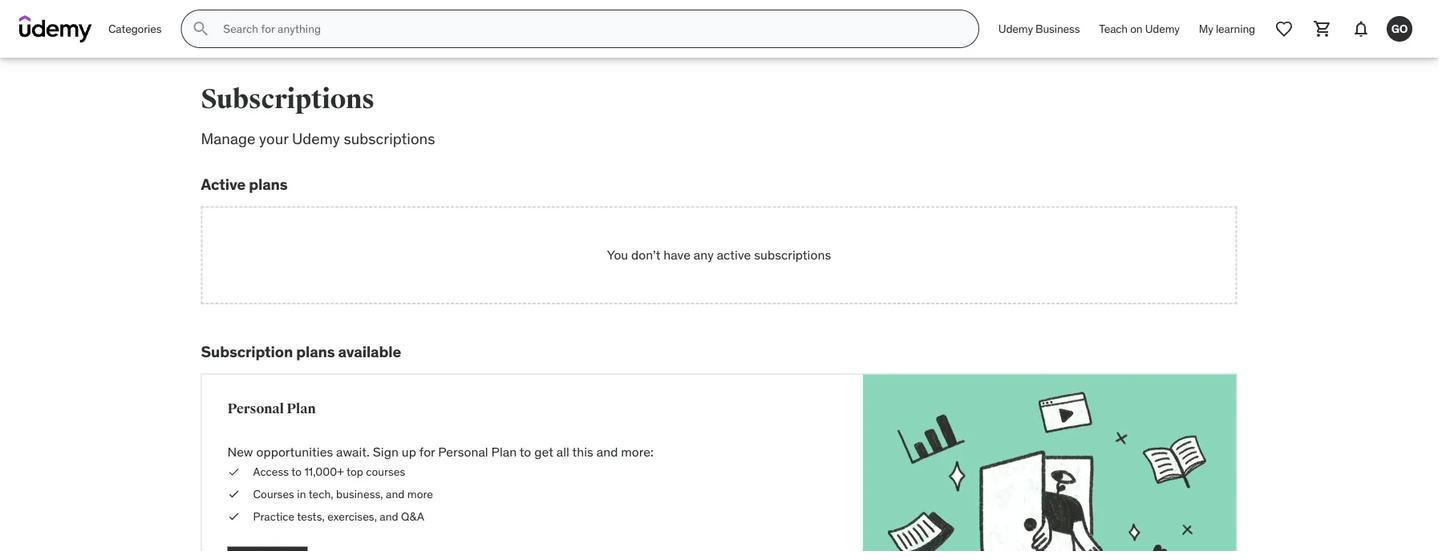Task type: describe. For each thing, give the bounding box(es) containing it.
active
[[201, 175, 246, 194]]

courses
[[366, 465, 405, 480]]

this
[[572, 444, 593, 461]]

practice
[[253, 510, 295, 524]]

personal plan
[[227, 401, 316, 418]]

0 horizontal spatial personal
[[227, 401, 284, 418]]

new
[[227, 444, 253, 461]]

2 vertical spatial and
[[380, 510, 398, 524]]

get
[[534, 444, 553, 461]]

notifications image
[[1352, 19, 1371, 39]]

your
[[259, 129, 288, 148]]

subscription
[[201, 342, 293, 362]]

more
[[407, 487, 433, 502]]

udemy business link
[[989, 10, 1090, 48]]

sign
[[373, 444, 399, 461]]

await.
[[336, 444, 370, 461]]

0 vertical spatial to
[[520, 444, 531, 461]]

manage your udemy subscriptions
[[201, 129, 435, 148]]

available
[[338, 342, 401, 362]]

go link
[[1381, 10, 1419, 48]]

0 horizontal spatial to
[[291, 465, 302, 480]]

1 vertical spatial plan
[[491, 444, 517, 461]]

udemy business
[[999, 21, 1080, 36]]

business
[[1036, 21, 1080, 36]]

subscription plans available
[[201, 342, 401, 362]]

manage
[[201, 129, 255, 148]]

you
[[607, 247, 628, 263]]

teach on udemy
[[1099, 21, 1180, 36]]

don't
[[631, 247, 661, 263]]

plans for subscription
[[296, 342, 335, 362]]

you don't have any active subscriptions
[[607, 247, 831, 263]]

xsmall image
[[227, 465, 240, 481]]

any
[[694, 247, 714, 263]]

udemy for teach on udemy
[[1145, 21, 1180, 36]]

shopping cart with 0 items image
[[1313, 19, 1332, 39]]

learning
[[1216, 21, 1255, 36]]

go
[[1392, 21, 1408, 36]]

business,
[[336, 487, 383, 502]]

categories button
[[99, 10, 171, 48]]

wishlist image
[[1275, 19, 1294, 39]]

submit search image
[[191, 19, 210, 39]]

up
[[402, 444, 416, 461]]

for
[[419, 444, 435, 461]]

courses
[[253, 487, 294, 502]]

opportunities
[[256, 444, 333, 461]]

udemy inside "link"
[[999, 21, 1033, 36]]

courses in tech, business, and more
[[253, 487, 433, 502]]

more:
[[621, 444, 654, 461]]

tech,
[[309, 487, 333, 502]]

my learning
[[1199, 21, 1255, 36]]



Task type: vqa. For each thing, say whether or not it's contained in the screenshot.
'•'
no



Task type: locate. For each thing, give the bounding box(es) containing it.
1 horizontal spatial plan
[[491, 444, 517, 461]]

and right the this at bottom left
[[597, 444, 618, 461]]

1 xsmall image from the top
[[227, 487, 240, 503]]

xsmall image for practice
[[227, 509, 240, 525]]

access
[[253, 465, 289, 480]]

to left get
[[520, 444, 531, 461]]

0 horizontal spatial udemy
[[292, 129, 340, 148]]

plans right 'active'
[[249, 175, 288, 194]]

my learning link
[[1189, 10, 1265, 48]]

subscriptions
[[201, 83, 375, 116]]

xsmall image
[[227, 487, 240, 503], [227, 509, 240, 525]]

plans
[[249, 175, 288, 194], [296, 342, 335, 362]]

1 vertical spatial personal
[[438, 444, 488, 461]]

q&a
[[401, 510, 424, 524]]

tests,
[[297, 510, 325, 524]]

0 vertical spatial plan
[[286, 401, 316, 418]]

0 horizontal spatial plans
[[249, 175, 288, 194]]

in
[[297, 487, 306, 502]]

udemy for manage your udemy subscriptions
[[292, 129, 340, 148]]

to
[[520, 444, 531, 461], [291, 465, 302, 480]]

Search for anything text field
[[220, 15, 959, 43]]

access to 11,000+ top courses
[[253, 465, 405, 480]]

all
[[557, 444, 569, 461]]

plans left available
[[296, 342, 335, 362]]

plan
[[286, 401, 316, 418], [491, 444, 517, 461]]

and left q&a
[[380, 510, 398, 524]]

1 vertical spatial to
[[291, 465, 302, 480]]

xsmall image for courses
[[227, 487, 240, 503]]

1 horizontal spatial subscriptions
[[754, 247, 831, 263]]

practice tests, exercises, and q&a
[[253, 510, 424, 524]]

plan up opportunities
[[286, 401, 316, 418]]

11,000+
[[304, 465, 344, 480]]

active
[[717, 247, 751, 263]]

1 horizontal spatial personal
[[438, 444, 488, 461]]

udemy right your
[[292, 129, 340, 148]]

1 vertical spatial plans
[[296, 342, 335, 362]]

personal
[[227, 401, 284, 418], [438, 444, 488, 461]]

udemy
[[999, 21, 1033, 36], [1145, 21, 1180, 36], [292, 129, 340, 148]]

0 horizontal spatial plan
[[286, 401, 316, 418]]

0 vertical spatial subscriptions
[[344, 129, 435, 148]]

1 horizontal spatial udemy
[[999, 21, 1033, 36]]

teach
[[1099, 21, 1128, 36]]

subscriptions
[[344, 129, 435, 148], [754, 247, 831, 263]]

1 vertical spatial and
[[386, 487, 405, 502]]

categories
[[108, 21, 162, 36]]

udemy right on
[[1145, 21, 1180, 36]]

2 xsmall image from the top
[[227, 509, 240, 525]]

active plans
[[201, 175, 288, 194]]

to down opportunities
[[291, 465, 302, 480]]

1 horizontal spatial plans
[[296, 342, 335, 362]]

plan left get
[[491, 444, 517, 461]]

new opportunities await. sign up for personal plan to get all this and more:
[[227, 444, 654, 461]]

0 vertical spatial plans
[[249, 175, 288, 194]]

1 vertical spatial xsmall image
[[227, 509, 240, 525]]

0 vertical spatial personal
[[227, 401, 284, 418]]

exercises,
[[327, 510, 377, 524]]

on
[[1130, 21, 1143, 36]]

xsmall image left the practice
[[227, 509, 240, 525]]

have
[[664, 247, 691, 263]]

0 vertical spatial xsmall image
[[227, 487, 240, 503]]

1 vertical spatial subscriptions
[[754, 247, 831, 263]]

my
[[1199, 21, 1214, 36]]

top
[[347, 465, 363, 480]]

0 horizontal spatial subscriptions
[[344, 129, 435, 148]]

0 vertical spatial and
[[597, 444, 618, 461]]

2 horizontal spatial udemy
[[1145, 21, 1180, 36]]

udemy left business
[[999, 21, 1033, 36]]

udemy image
[[19, 15, 92, 43]]

personal right for
[[438, 444, 488, 461]]

and down the courses
[[386, 487, 405, 502]]

personal up "new"
[[227, 401, 284, 418]]

1 horizontal spatial to
[[520, 444, 531, 461]]

teach on udemy link
[[1090, 10, 1189, 48]]

xsmall image down xsmall icon
[[227, 487, 240, 503]]

plans for active
[[249, 175, 288, 194]]

and
[[597, 444, 618, 461], [386, 487, 405, 502], [380, 510, 398, 524]]



